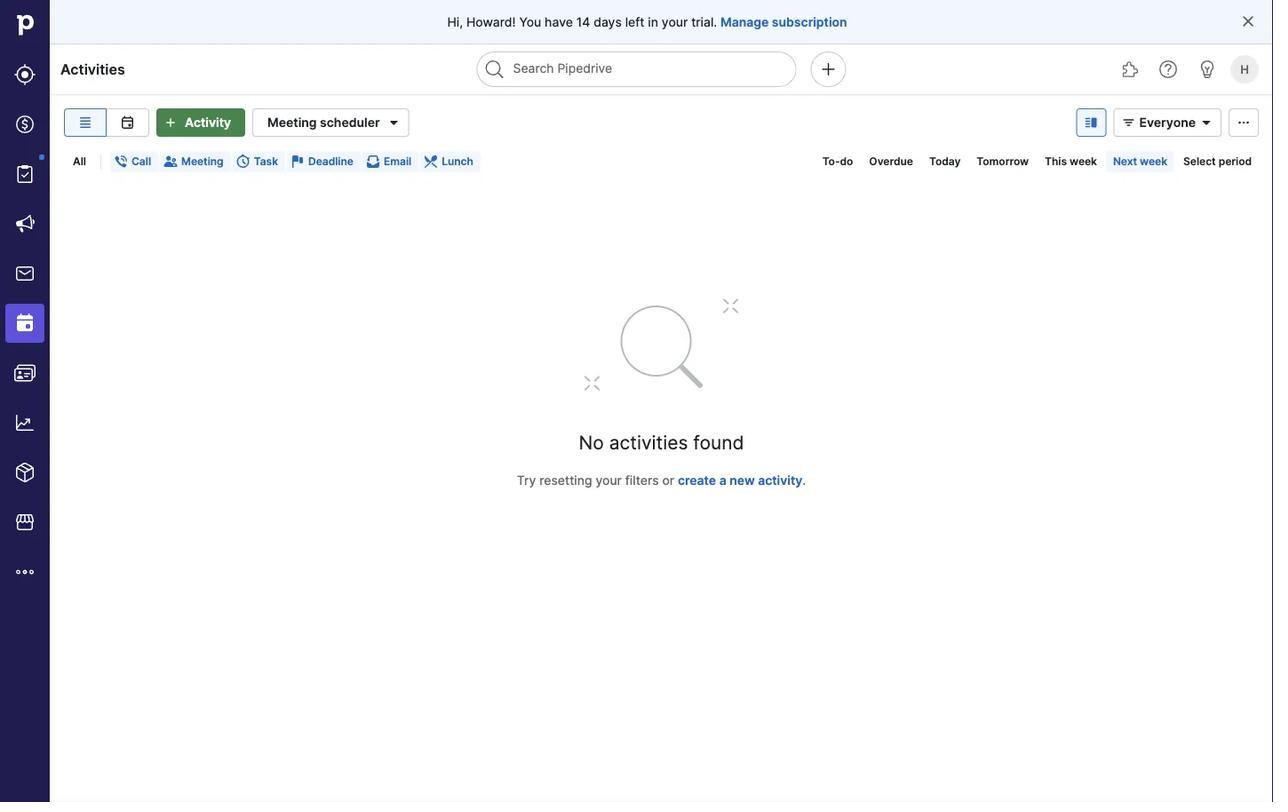 Task type: vqa. For each thing, say whether or not it's contained in the screenshot.
DAY-21 option
no



Task type: locate. For each thing, give the bounding box(es) containing it.
4 color primary image from the left
[[424, 155, 438, 169]]

color primary image for lunch
[[424, 155, 438, 169]]

color primary image inside lunch button
[[424, 155, 438, 169]]

email button
[[362, 151, 419, 172]]

color primary image right open details in full view image
[[1118, 116, 1140, 130]]

all
[[73, 155, 86, 168]]

meeting button
[[160, 151, 231, 172]]

this
[[1045, 155, 1067, 168]]

your
[[662, 14, 688, 29], [596, 473, 622, 488]]

subscription
[[772, 14, 847, 29]]

a
[[719, 473, 727, 488]]

more image
[[14, 562, 36, 583]]

activity
[[758, 473, 803, 488]]

products image
[[14, 462, 36, 483]]

manage
[[721, 14, 769, 29]]

manage subscription link
[[721, 13, 847, 31]]

0 horizontal spatial week
[[1070, 155, 1097, 168]]

1 horizontal spatial week
[[1140, 155, 1168, 168]]

more actions image
[[1233, 116, 1255, 130]]

scheduler
[[320, 115, 380, 130]]

color primary image left email
[[366, 155, 380, 169]]

create
[[678, 473, 716, 488]]

week
[[1070, 155, 1097, 168], [1140, 155, 1168, 168]]

tomorrow button
[[970, 151, 1036, 172]]

or
[[662, 473, 675, 488]]

color primary inverted image
[[160, 116, 181, 130]]

color primary image left lunch
[[424, 155, 438, 169]]

meeting
[[268, 115, 317, 130], [181, 155, 224, 168]]

list image
[[75, 116, 96, 130]]

menu item
[[0, 299, 50, 348]]

color primary image inside meeting button
[[164, 155, 178, 169]]

marketplace image
[[14, 512, 36, 533]]

color primary image
[[1241, 14, 1256, 28], [383, 112, 405, 133], [1118, 116, 1140, 130], [1196, 116, 1217, 130], [236, 155, 250, 169], [366, 155, 380, 169]]

to-
[[823, 155, 840, 168]]

hi,
[[447, 14, 463, 29]]

sales assistant image
[[1197, 59, 1218, 80]]

next week
[[1113, 155, 1168, 168]]

color primary image inside email button
[[366, 155, 380, 169]]

do
[[840, 155, 853, 168]]

3 color primary image from the left
[[291, 155, 305, 169]]

1 week from the left
[[1070, 155, 1097, 168]]

empty state image
[[555, 293, 768, 400]]

color primary image right call
[[164, 155, 178, 169]]

today
[[929, 155, 961, 168]]

overdue
[[869, 155, 913, 168]]

color primary image inside deadline button
[[291, 155, 305, 169]]

call
[[131, 155, 151, 168]]

0 vertical spatial meeting
[[268, 115, 317, 130]]

new
[[730, 473, 755, 488]]

1 vertical spatial meeting
[[181, 155, 224, 168]]

quick add image
[[818, 59, 839, 80]]

meeting for meeting scheduler
[[268, 115, 317, 130]]

2 color primary image from the left
[[164, 155, 178, 169]]

found
[[693, 431, 744, 454]]

activities image
[[14, 313, 36, 334]]

overdue button
[[862, 151, 921, 172]]

everyone
[[1140, 115, 1196, 130]]

color primary image up email
[[383, 112, 405, 133]]

1 color primary image from the left
[[114, 155, 128, 169]]

2 week from the left
[[1140, 155, 1168, 168]]

h
[[1241, 62, 1249, 76]]

you
[[519, 14, 541, 29]]

color primary image for meeting
[[164, 155, 178, 169]]

week right next
[[1140, 155, 1168, 168]]

meeting down activity button
[[181, 155, 224, 168]]

0 horizontal spatial your
[[596, 473, 622, 488]]

0 vertical spatial your
[[662, 14, 688, 29]]

your left filters
[[596, 473, 622, 488]]

meeting inside 'button'
[[268, 115, 317, 130]]

next week button
[[1106, 151, 1175, 172]]

to-do
[[823, 155, 853, 168]]

deals image
[[14, 114, 36, 135]]

menu
[[0, 0, 50, 802]]

try resetting your filters or create a new activity .
[[517, 473, 806, 488]]

1 horizontal spatial meeting
[[268, 115, 317, 130]]

color undefined image
[[14, 164, 36, 185]]

color primary image inside call button
[[114, 155, 128, 169]]

this week button
[[1038, 151, 1104, 172]]

0 horizontal spatial meeting
[[181, 155, 224, 168]]

color primary image left call
[[114, 155, 128, 169]]

your right in
[[662, 14, 688, 29]]

week for next week
[[1140, 155, 1168, 168]]

email
[[384, 155, 412, 168]]

call button
[[110, 151, 158, 172]]

color primary image right "task" at the top
[[291, 155, 305, 169]]

tomorrow
[[977, 155, 1029, 168]]

color primary image
[[114, 155, 128, 169], [164, 155, 178, 169], [291, 155, 305, 169], [424, 155, 438, 169]]

color primary image left "task" at the top
[[236, 155, 250, 169]]

open details in full view image
[[1081, 116, 1102, 130]]

meeting inside button
[[181, 155, 224, 168]]

activities
[[60, 60, 125, 78]]

week right this
[[1070, 155, 1097, 168]]

.
[[803, 473, 806, 488]]

meeting up "task" at the top
[[268, 115, 317, 130]]



Task type: describe. For each thing, give the bounding box(es) containing it.
activity button
[[156, 108, 245, 137]]

activity
[[185, 115, 231, 130]]

color primary image left the more actions 'icon'
[[1196, 116, 1217, 130]]

lunch
[[442, 155, 473, 168]]

1 horizontal spatial your
[[662, 14, 688, 29]]

no activities found
[[579, 431, 744, 454]]

to-do button
[[815, 151, 860, 172]]

contacts image
[[14, 363, 36, 384]]

deadline
[[308, 155, 354, 168]]

howard!
[[466, 14, 516, 29]]

days
[[594, 14, 622, 29]]

create a new activity link
[[678, 473, 803, 488]]

14
[[576, 14, 590, 29]]

no
[[579, 431, 604, 454]]

color primary image for call
[[114, 155, 128, 169]]

filters
[[625, 473, 659, 488]]

color primary image up h
[[1241, 14, 1256, 28]]

deadline button
[[287, 151, 361, 172]]

lunch button
[[420, 151, 481, 172]]

quick help image
[[1158, 59, 1179, 80]]

insights image
[[14, 412, 36, 434]]

select period button
[[1177, 151, 1259, 172]]

trial.
[[691, 14, 717, 29]]

color primary image inside meeting scheduler 'button'
[[383, 112, 405, 133]]

week for this week
[[1070, 155, 1097, 168]]

try
[[517, 473, 536, 488]]

resetting
[[540, 473, 592, 488]]

h button
[[1227, 52, 1263, 87]]

left
[[625, 14, 645, 29]]

hi, howard! you have 14 days left in your  trial. manage subscription
[[447, 14, 847, 29]]

this week
[[1045, 155, 1097, 168]]

period
[[1219, 155, 1252, 168]]

next
[[1113, 155, 1138, 168]]

task button
[[232, 151, 285, 172]]

everyone button
[[1114, 108, 1222, 137]]

meeting for meeting
[[181, 155, 224, 168]]

1 vertical spatial your
[[596, 473, 622, 488]]

activities
[[609, 431, 688, 454]]

leads image
[[14, 64, 36, 85]]

have
[[545, 14, 573, 29]]

meeting scheduler
[[268, 115, 380, 130]]

campaigns image
[[14, 213, 36, 235]]

today button
[[922, 151, 968, 172]]

color primary image for deadline
[[291, 155, 305, 169]]

select
[[1184, 155, 1216, 168]]

home image
[[12, 12, 38, 38]]

Search Pipedrive field
[[477, 52, 797, 87]]

task
[[254, 155, 278, 168]]

meeting scheduler button
[[252, 108, 409, 137]]

calendar image
[[117, 116, 138, 130]]

select period
[[1184, 155, 1252, 168]]

in
[[648, 14, 658, 29]]

all button
[[66, 151, 93, 172]]

sales inbox image
[[14, 263, 36, 284]]

color primary image inside task button
[[236, 155, 250, 169]]



